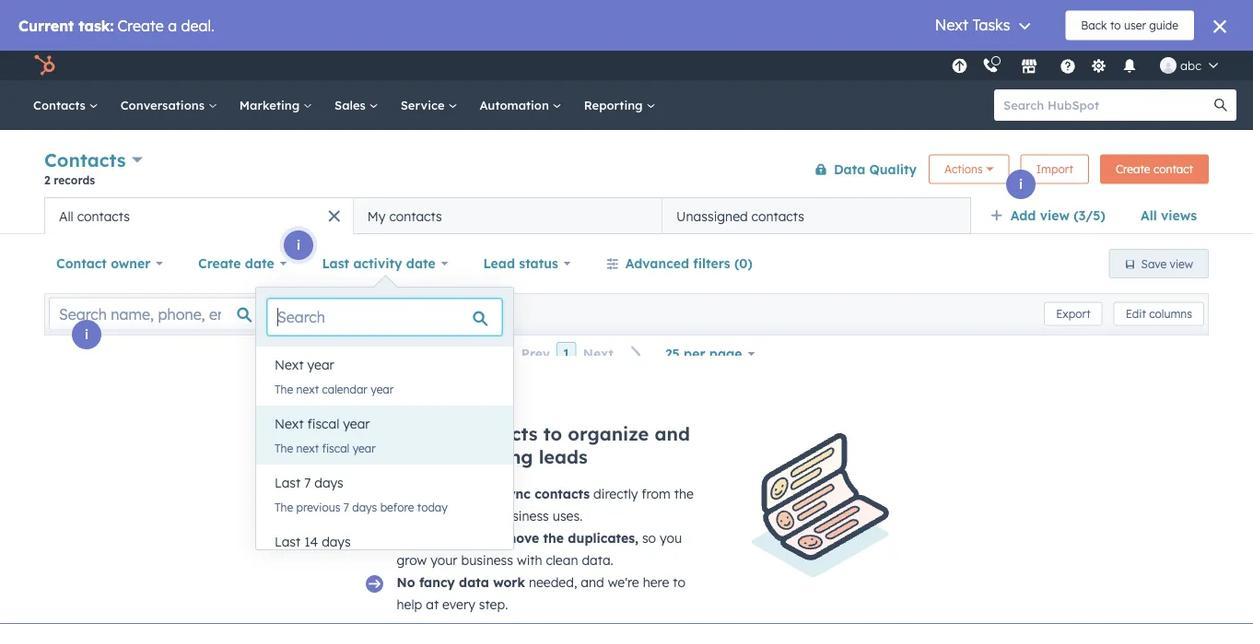 Task type: locate. For each thing, give the bounding box(es) containing it.
2 you from the left
[[660, 530, 682, 546]]

1 vertical spatial business
[[461, 552, 513, 568]]

add left more
[[364, 422, 400, 445]]

0 vertical spatial your
[[466, 508, 494, 524]]

next
[[296, 382, 319, 396], [296, 441, 319, 455]]

contacts down hubspot link
[[33, 97, 89, 112]]

the right from
[[675, 486, 694, 502]]

3 the from the top
[[275, 500, 293, 514]]

0 vertical spatial view
[[1041, 207, 1070, 224]]

1 horizontal spatial the
[[675, 486, 694, 502]]

notifications image
[[1122, 59, 1139, 76]]

columns
[[1150, 307, 1193, 321]]

create inside popup button
[[198, 255, 241, 271]]

work
[[493, 574, 525, 590]]

1 horizontal spatial create
[[1116, 162, 1151, 176]]

import up add view (3/5)
[[1037, 162, 1074, 176]]

to right the here
[[673, 574, 686, 590]]

all contacts button
[[44, 197, 353, 234]]

last up previous
[[275, 475, 301, 491]]

0 horizontal spatial view
[[1041, 207, 1070, 224]]

0 vertical spatial create
[[1116, 162, 1151, 176]]

1 vertical spatial the
[[543, 530, 564, 546]]

fiscal up last 7 days the previous 7 days before today on the bottom of page
[[322, 441, 350, 455]]

the inside directly from the other apps your business uses.
[[675, 486, 694, 502]]

edit columns
[[1126, 307, 1193, 321]]

1 vertical spatial to
[[673, 574, 686, 590]]

0 horizontal spatial i button
[[72, 320, 101, 349]]

1 vertical spatial help
[[397, 596, 422, 613]]

list box
[[256, 347, 514, 583]]

1 horizontal spatial i button
[[284, 230, 313, 260]]

2 vertical spatial the
[[275, 500, 293, 514]]

year up last 7 days button on the left bottom of the page
[[353, 441, 376, 455]]

contact owner button
[[44, 245, 175, 282]]

before
[[380, 500, 414, 514]]

2 all from the left
[[59, 208, 73, 224]]

0 vertical spatial next
[[296, 382, 319, 396]]

days up previous
[[315, 475, 344, 491]]

so
[[642, 530, 656, 546]]

1 horizontal spatial help
[[432, 530, 459, 546]]

here
[[643, 574, 670, 590]]

create inside 'button'
[[1116, 162, 1151, 176]]

automation link
[[469, 80, 573, 130]]

contacts up records
[[44, 148, 126, 171]]

7
[[304, 475, 311, 491], [344, 500, 349, 514]]

date down all contacts button
[[245, 255, 274, 271]]

i button
[[1007, 170, 1036, 199], [284, 230, 313, 260], [72, 320, 101, 349]]

0 horizontal spatial 7
[[304, 475, 311, 491]]

the
[[675, 486, 694, 502], [543, 530, 564, 546]]

1 vertical spatial your
[[431, 552, 458, 568]]

last inside last 7 days the previous 7 days before today
[[275, 475, 301, 491]]

last inside button
[[275, 534, 301, 550]]

help down apps
[[432, 530, 459, 546]]

days for 14
[[322, 534, 351, 550]]

year down calendar
[[343, 416, 370, 432]]

to left organize
[[544, 422, 562, 445]]

view inside save view button
[[1170, 257, 1194, 271]]

1 horizontal spatial and
[[655, 422, 690, 445]]

1 vertical spatial contacts
[[44, 148, 126, 171]]

to
[[544, 422, 562, 445], [673, 574, 686, 590]]

1 horizontal spatial view
[[1170, 257, 1194, 271]]

advanced filters (0) button
[[594, 245, 765, 282]]

1
[[563, 346, 570, 362]]

1 vertical spatial last
[[275, 475, 301, 491]]

1 all from the left
[[1141, 207, 1158, 224]]

marketplaces image
[[1021, 59, 1038, 76]]

7 right previous
[[344, 500, 349, 514]]

reporting
[[584, 97, 647, 112]]

status
[[519, 255, 559, 271]]

add inside add more contacts to organize and identify promising leads
[[364, 422, 400, 445]]

0 vertical spatial add
[[1011, 207, 1037, 224]]

0 vertical spatial 7
[[304, 475, 311, 491]]

import
[[1037, 162, 1074, 176], [397, 486, 444, 502]]

the down next year the next calendar year on the bottom of page
[[275, 441, 293, 455]]

2 horizontal spatial i
[[1020, 176, 1023, 192]]

add down import button
[[1011, 207, 1037, 224]]

date right activity
[[406, 255, 436, 271]]

create date
[[198, 255, 274, 271]]

1 horizontal spatial you
[[660, 530, 682, 546]]

view right save
[[1170, 257, 1194, 271]]

1 horizontal spatial i
[[297, 237, 301, 253]]

days left before on the left
[[352, 500, 377, 514]]

0 horizontal spatial add
[[364, 422, 400, 445]]

1 next from the top
[[296, 382, 319, 396]]

apps
[[433, 508, 463, 524]]

last for last 7 days the previous 7 days before today
[[275, 475, 301, 491]]

0 horizontal spatial help
[[397, 596, 422, 613]]

help down no
[[397, 596, 422, 613]]

conversations link
[[109, 80, 228, 130]]

1 horizontal spatial all
[[1141, 207, 1158, 224]]

all for all views
[[1141, 207, 1158, 224]]

business inside directly from the other apps your business uses.
[[497, 508, 549, 524]]

next inside "next" button
[[583, 346, 614, 362]]

25 per page button
[[654, 336, 767, 372]]

fiscal
[[307, 416, 340, 432], [322, 441, 350, 455]]

i button right create date
[[284, 230, 313, 260]]

last inside dropdown button
[[322, 255, 349, 271]]

0 vertical spatial i button
[[1007, 170, 1036, 199]]

create contact button
[[1101, 154, 1209, 184]]

calling icon button
[[975, 53, 1007, 78]]

1 date from the left
[[245, 255, 274, 271]]

2 vertical spatial days
[[322, 534, 351, 550]]

1 vertical spatial days
[[352, 500, 377, 514]]

create date button
[[186, 245, 299, 282]]

0 horizontal spatial all
[[59, 208, 73, 224]]

Search name, phone, email addresses, or company search field
[[49, 297, 266, 330]]

sales link
[[324, 80, 390, 130]]

1 vertical spatial create
[[198, 255, 241, 271]]

unassigned contacts
[[677, 208, 805, 224]]

1 vertical spatial and
[[581, 574, 605, 590]]

settings image
[[1091, 59, 1108, 75]]

contacts
[[33, 97, 89, 112], [44, 148, 126, 171]]

all down the 2 records
[[59, 208, 73, 224]]

2 next from the top
[[296, 441, 319, 455]]

the left previous
[[275, 500, 293, 514]]

business
[[497, 508, 549, 524], [461, 552, 513, 568]]

next right 1 button
[[583, 346, 614, 362]]

0 vertical spatial last
[[322, 255, 349, 271]]

create down all contacts button
[[198, 255, 241, 271]]

contacts up (0)
[[752, 208, 805, 224]]

business up data
[[461, 552, 513, 568]]

fiscal down calendar
[[307, 416, 340, 432]]

1 vertical spatial i
[[297, 237, 301, 253]]

quality
[[870, 161, 917, 177]]

0 vertical spatial to
[[544, 422, 562, 445]]

0 horizontal spatial date
[[245, 255, 274, 271]]

duplicates,
[[568, 530, 639, 546]]

0 horizontal spatial to
[[544, 422, 562, 445]]

0 vertical spatial import
[[1037, 162, 1074, 176]]

advanced
[[626, 255, 690, 271]]

year
[[307, 357, 334, 373], [371, 382, 394, 396], [343, 416, 370, 432], [353, 441, 376, 455]]

0 horizontal spatial the
[[543, 530, 564, 546]]

1 horizontal spatial your
[[466, 508, 494, 524]]

2 records
[[44, 173, 95, 187]]

all views link
[[1129, 197, 1209, 234]]

the inside next fiscal year the next fiscal year
[[275, 441, 293, 455]]

1 horizontal spatial add
[[1011, 207, 1037, 224]]

per
[[684, 346, 706, 362]]

lead status
[[483, 255, 559, 271]]

you left remove
[[463, 530, 487, 546]]

all left views on the right
[[1141, 207, 1158, 224]]

days
[[315, 475, 344, 491], [352, 500, 377, 514], [322, 534, 351, 550]]

pagination navigation
[[487, 342, 654, 366]]

0 vertical spatial contacts
[[33, 97, 89, 112]]

data
[[834, 161, 866, 177]]

your inside directly from the other apps your business uses.
[[466, 508, 494, 524]]

fancy
[[419, 574, 455, 590]]

2 horizontal spatial i button
[[1007, 170, 1036, 199]]

days inside button
[[322, 534, 351, 550]]

1 vertical spatial view
[[1170, 257, 1194, 271]]

date inside popup button
[[245, 255, 274, 271]]

1 vertical spatial next
[[296, 441, 319, 455]]

help button
[[1053, 51, 1084, 80]]

create left contact
[[1116, 162, 1151, 176]]

to inside add more contacts to organize and identify promising leads
[[544, 422, 562, 445]]

0 vertical spatial days
[[315, 475, 344, 491]]

contacts link
[[22, 80, 109, 130]]

7 up previous
[[304, 475, 311, 491]]

year up next fiscal year button
[[371, 382, 394, 396]]

i button down contact
[[72, 320, 101, 349]]

0 vertical spatial business
[[497, 508, 549, 524]]

contacts right my
[[389, 208, 442, 224]]

0 horizontal spatial your
[[431, 552, 458, 568]]

import button
[[1021, 154, 1090, 184]]

1 vertical spatial the
[[275, 441, 293, 455]]

promising
[[441, 445, 533, 468]]

view for save
[[1170, 257, 1194, 271]]

1 vertical spatial i button
[[284, 230, 313, 260]]

i button up add view (3/5)
[[1007, 170, 1036, 199]]

gary orlando image
[[1161, 57, 1177, 74]]

0 horizontal spatial you
[[463, 530, 487, 546]]

from
[[642, 486, 671, 502]]

data
[[459, 574, 489, 590]]

upgrade link
[[949, 56, 972, 75]]

the inside last 7 days the previous 7 days before today
[[275, 500, 293, 514]]

2 the from the top
[[275, 441, 293, 455]]

owner
[[111, 255, 151, 271]]

next up previous
[[296, 441, 319, 455]]

0 vertical spatial and
[[655, 422, 690, 445]]

next up next fiscal year the next fiscal year
[[275, 357, 304, 373]]

all inside button
[[59, 208, 73, 224]]

identify
[[364, 445, 435, 468]]

all
[[1141, 207, 1158, 224], [59, 208, 73, 224]]

add inside popup button
[[1011, 207, 1037, 224]]

view left (3/5)
[[1041, 207, 1070, 224]]

your
[[466, 508, 494, 524], [431, 552, 458, 568]]

more
[[406, 422, 453, 445]]

1 horizontal spatial import
[[1037, 162, 1074, 176]]

business inside so you grow your business with clean data.
[[461, 552, 513, 568]]

next for next
[[583, 346, 614, 362]]

view inside add view (3/5) popup button
[[1041, 207, 1070, 224]]

0 vertical spatial help
[[432, 530, 459, 546]]

last 7 days the previous 7 days before today
[[275, 475, 448, 514]]

you inside so you grow your business with clean data.
[[660, 530, 682, 546]]

your down file
[[466, 508, 494, 524]]

0 horizontal spatial and
[[581, 574, 605, 590]]

1 the from the top
[[275, 382, 293, 396]]

contact owner
[[56, 255, 151, 271]]

last left activity
[[322, 255, 349, 271]]

days right "14"
[[322, 534, 351, 550]]

1 vertical spatial add
[[364, 422, 400, 445]]

next for next fiscal year the next fiscal year
[[275, 416, 304, 432]]

and down data.
[[581, 574, 605, 590]]

2 date from the left
[[406, 255, 436, 271]]

a
[[447, 486, 456, 502]]

the for last 7 days
[[275, 500, 293, 514]]

automation
[[480, 97, 553, 112]]

search image
[[1215, 99, 1228, 112]]

all for all contacts
[[59, 208, 73, 224]]

contacts down records
[[77, 208, 130, 224]]

next
[[583, 346, 614, 362], [275, 357, 304, 373], [275, 416, 304, 432]]

contacts up import a file or sync contacts
[[459, 422, 538, 445]]

0 horizontal spatial import
[[397, 486, 444, 502]]

import inside import button
[[1037, 162, 1074, 176]]

import a file or sync contacts
[[397, 486, 590, 502]]

abc button
[[1150, 51, 1230, 80]]

unassigned contacts button
[[662, 197, 971, 234]]

so you grow your business with clean data.
[[397, 530, 682, 568]]

organize
[[568, 422, 649, 445]]

no
[[397, 574, 415, 590]]

next for next year the next calendar year
[[275, 357, 304, 373]]

we're
[[608, 574, 640, 590]]

1 horizontal spatial date
[[406, 255, 436, 271]]

the left calendar
[[275, 382, 293, 396]]

page
[[710, 346, 743, 362]]

0 vertical spatial the
[[675, 486, 694, 502]]

0 vertical spatial the
[[275, 382, 293, 396]]

last activity date button
[[310, 245, 460, 282]]

last left "14"
[[275, 534, 301, 550]]

next inside next year the next calendar year
[[275, 357, 304, 373]]

you right so
[[660, 530, 682, 546]]

2 vertical spatial i button
[[72, 320, 101, 349]]

0 horizontal spatial i
[[85, 326, 89, 342]]

and up from
[[655, 422, 690, 445]]

next left calendar
[[296, 382, 319, 396]]

to inside needed, and we're here to help at every step.
[[673, 574, 686, 590]]

1 vertical spatial import
[[397, 486, 444, 502]]

0 horizontal spatial create
[[198, 255, 241, 271]]

next inside next fiscal year the next fiscal year
[[296, 441, 319, 455]]

2 vertical spatial last
[[275, 534, 301, 550]]

business up the we'll help you remove the duplicates,
[[497, 508, 549, 524]]

hubspot image
[[33, 54, 55, 77]]

the up the clean
[[543, 530, 564, 546]]

you
[[463, 530, 487, 546], [660, 530, 682, 546]]

import up other
[[397, 486, 444, 502]]

1 horizontal spatial 7
[[344, 500, 349, 514]]

contacts for all contacts
[[77, 208, 130, 224]]

next down next year the next calendar year on the bottom of page
[[275, 416, 304, 432]]

next inside next fiscal year the next fiscal year
[[275, 416, 304, 432]]

your up fancy
[[431, 552, 458, 568]]

view
[[1041, 207, 1070, 224], [1170, 257, 1194, 271]]

1 horizontal spatial to
[[673, 574, 686, 590]]



Task type: describe. For each thing, give the bounding box(es) containing it.
file
[[460, 486, 480, 502]]

last 7 days button
[[256, 465, 514, 501]]

activity
[[353, 255, 402, 271]]

data.
[[582, 552, 614, 568]]

last for last activity date
[[322, 255, 349, 271]]

my
[[368, 208, 386, 224]]

create for create date
[[198, 255, 241, 271]]

import for import a file or sync contacts
[[397, 486, 444, 502]]

uses.
[[553, 508, 583, 524]]

advanced filters (0)
[[626, 255, 753, 271]]

edit columns button
[[1114, 302, 1205, 326]]

conversations
[[120, 97, 208, 112]]

1 button
[[557, 342, 577, 366]]

records
[[54, 173, 95, 187]]

the inside next year the next calendar year
[[275, 382, 293, 396]]

export
[[1057, 307, 1091, 321]]

contacts up uses.
[[535, 486, 590, 502]]

add for add more contacts to organize and identify promising leads
[[364, 422, 400, 445]]

last activity date
[[322, 255, 436, 271]]

contact
[[56, 255, 107, 271]]

the for next fiscal year
[[275, 441, 293, 455]]

sales
[[335, 97, 369, 112]]

0 vertical spatial i
[[1020, 176, 1023, 192]]

data quality
[[834, 161, 917, 177]]

other
[[397, 508, 429, 524]]

25
[[665, 346, 680, 362]]

(3/5)
[[1074, 207, 1106, 224]]

directly from the other apps your business uses.
[[397, 486, 694, 524]]

next button
[[577, 342, 654, 366]]

actions button
[[929, 154, 1010, 184]]

no fancy data work
[[397, 574, 525, 590]]

upgrade image
[[952, 59, 968, 75]]

year up calendar
[[307, 357, 334, 373]]

save
[[1142, 257, 1167, 271]]

next year the next calendar year
[[275, 357, 394, 396]]

sync
[[502, 486, 531, 502]]

add for add view (3/5)
[[1011, 207, 1037, 224]]

all views
[[1141, 207, 1198, 224]]

views
[[1162, 207, 1198, 224]]

reporting link
[[573, 80, 667, 130]]

list box containing next year
[[256, 347, 514, 583]]

unassigned
[[677, 208, 748, 224]]

contacts inside contacts link
[[33, 97, 89, 112]]

service
[[401, 97, 448, 112]]

contacts for unassigned contacts
[[752, 208, 805, 224]]

lead
[[483, 255, 515, 271]]

contacts inside contacts popup button
[[44, 148, 126, 171]]

marketing
[[239, 97, 303, 112]]

contacts banner
[[44, 145, 1209, 197]]

your inside so you grow your business with clean data.
[[431, 552, 458, 568]]

date inside dropdown button
[[406, 255, 436, 271]]

my contacts button
[[353, 197, 662, 234]]

next fiscal year the next fiscal year
[[275, 416, 376, 455]]

needed,
[[529, 574, 577, 590]]

needed, and we're here to help at every step.
[[397, 574, 686, 613]]

export button
[[1045, 302, 1103, 326]]

or
[[484, 486, 498, 502]]

contacts button
[[44, 147, 143, 173]]

days for 7
[[315, 475, 344, 491]]

import for import
[[1037, 162, 1074, 176]]

remove
[[491, 530, 540, 546]]

0 vertical spatial fiscal
[[307, 416, 340, 432]]

filters
[[694, 255, 731, 271]]

add view (3/5) button
[[979, 197, 1129, 234]]

contacts inside add more contacts to organize and identify promising leads
[[459, 422, 538, 445]]

add more contacts to organize and identify promising leads
[[364, 422, 690, 468]]

contacts for my contacts
[[389, 208, 442, 224]]

25 per page
[[665, 346, 743, 362]]

help image
[[1060, 59, 1077, 76]]

with
[[517, 552, 543, 568]]

leads
[[539, 445, 588, 468]]

grow
[[397, 552, 427, 568]]

today
[[417, 500, 448, 514]]

next inside next year the next calendar year
[[296, 382, 319, 396]]

1 vertical spatial 7
[[344, 500, 349, 514]]

abc menu
[[947, 51, 1232, 80]]

save view button
[[1110, 249, 1209, 278]]

settings link
[[1088, 56, 1111, 75]]

last for last 14 days
[[275, 534, 301, 550]]

1 vertical spatial fiscal
[[322, 441, 350, 455]]

help inside needed, and we're here to help at every step.
[[397, 596, 422, 613]]

last 14 days button
[[256, 524, 514, 560]]

create for create contact
[[1116, 162, 1151, 176]]

calling icon image
[[983, 58, 999, 74]]

1 you from the left
[[463, 530, 487, 546]]

Search HubSpot search field
[[995, 89, 1221, 121]]

last 14 days
[[275, 534, 351, 550]]

we'll help you remove the duplicates,
[[397, 530, 639, 546]]

prev button
[[487, 342, 557, 366]]

search button
[[1206, 89, 1237, 121]]

abc
[[1181, 58, 1202, 73]]

clean
[[546, 552, 578, 568]]

service link
[[390, 80, 469, 130]]

14
[[304, 534, 318, 550]]

and inside add more contacts to organize and identify promising leads
[[655, 422, 690, 445]]

and inside needed, and we're here to help at every step.
[[581, 574, 605, 590]]

directly
[[594, 486, 638, 502]]

edit
[[1126, 307, 1147, 321]]

2 vertical spatial i
[[85, 326, 89, 342]]

Search search field
[[267, 299, 503, 336]]

view for add
[[1041, 207, 1070, 224]]

lead status button
[[471, 245, 583, 282]]

every
[[442, 596, 476, 613]]

(0)
[[735, 255, 753, 271]]

calendar
[[322, 382, 368, 396]]

my contacts
[[368, 208, 442, 224]]



Task type: vqa. For each thing, say whether or not it's contained in the screenshot.
Have
no



